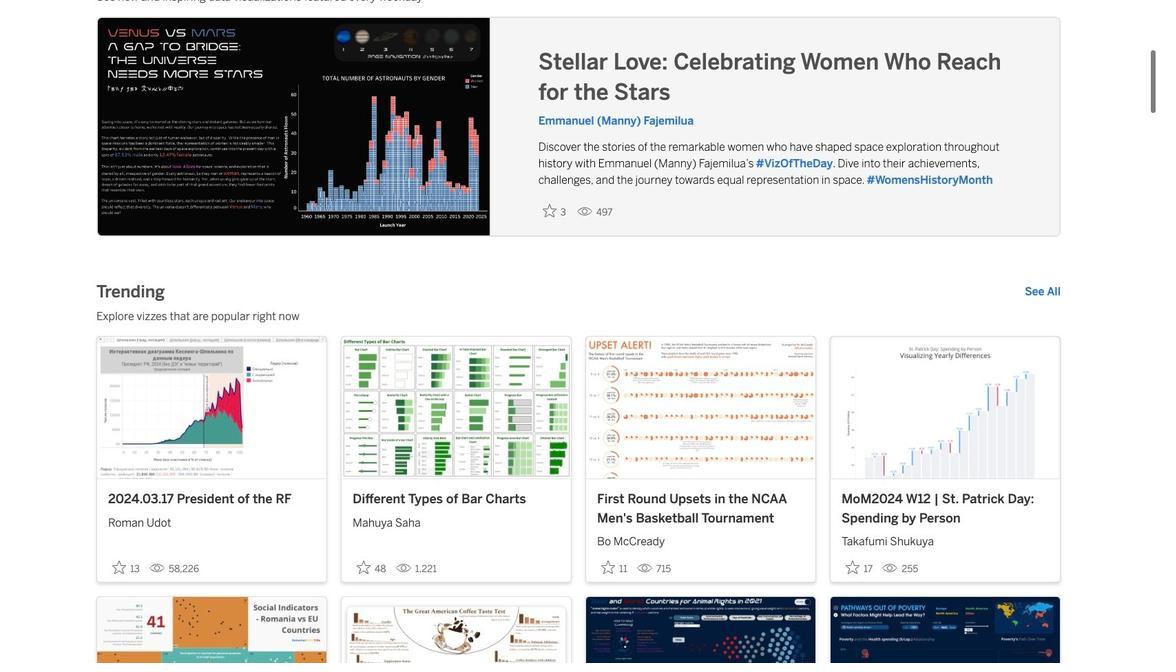 Task type: vqa. For each thing, say whether or not it's contained in the screenshot.
middle Maureen Okonkwo icon
no



Task type: locate. For each thing, give the bounding box(es) containing it.
1 horizontal spatial add favorite image
[[601, 561, 615, 575]]

1 vertical spatial add favorite image
[[601, 561, 615, 575]]

3 workbook thumbnail image from the left
[[586, 337, 816, 479]]

workbook thumbnail image
[[97, 337, 326, 479], [342, 337, 571, 479], [586, 337, 816, 479], [831, 337, 1060, 479]]

0 horizontal spatial add favorite image
[[112, 561, 126, 575]]

Add Favorite button
[[538, 200, 571, 222], [108, 557, 144, 580], [353, 557, 390, 580], [597, 557, 632, 580], [842, 557, 877, 580]]

see new and inspiring data visualizations featured every weekday element
[[96, 0, 1061, 6]]

2 workbook thumbnail image from the left
[[342, 337, 571, 479]]

add favorite image
[[112, 561, 126, 575], [357, 561, 371, 575], [846, 561, 860, 575]]

1 horizontal spatial add favorite image
[[357, 561, 371, 575]]

add favorite image
[[543, 204, 556, 218], [601, 561, 615, 575]]

add favorite button for 3rd workbook thumbnail from the left
[[597, 557, 632, 580]]

1 add favorite image from the left
[[112, 561, 126, 575]]

explore vizzes that are popular right now element
[[96, 309, 1061, 325]]

2 horizontal spatial add favorite image
[[846, 561, 860, 575]]

add favorite image for fourth workbook thumbnail from right
[[112, 561, 126, 575]]

add favorite button for 2nd workbook thumbnail from the left
[[353, 557, 390, 580]]

2 add favorite image from the left
[[357, 561, 371, 575]]

1 workbook thumbnail image from the left
[[97, 337, 326, 479]]

3 add favorite image from the left
[[846, 561, 860, 575]]

0 vertical spatial add favorite image
[[543, 204, 556, 218]]



Task type: describe. For each thing, give the bounding box(es) containing it.
tableau public viz of the day image
[[98, 18, 491, 238]]

add favorite button for fourth workbook thumbnail from right
[[108, 557, 144, 580]]

trending heading
[[96, 281, 165, 303]]

add favorite image for 2nd workbook thumbnail from the left
[[357, 561, 371, 575]]

add favorite button for 4th workbook thumbnail from the left
[[842, 557, 877, 580]]

4 workbook thumbnail image from the left
[[831, 337, 1060, 479]]

0 horizontal spatial add favorite image
[[543, 204, 556, 218]]

add favorite image inside button
[[601, 561, 615, 575]]

add favorite image for 4th workbook thumbnail from the left
[[846, 561, 860, 575]]

see all trending element
[[1025, 284, 1061, 300]]



